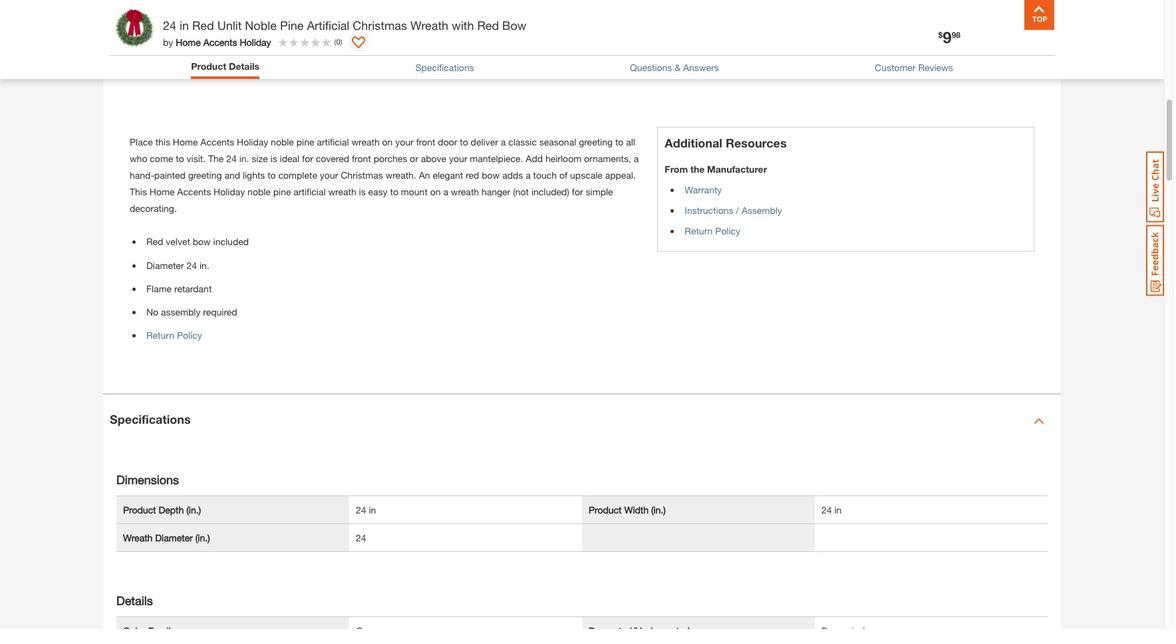 Task type: describe. For each thing, give the bounding box(es) containing it.
24 in red unlit noble pine artificial christmas wreath with red bow
[[163, 18, 526, 33]]

or
[[410, 153, 418, 164]]

resources
[[726, 135, 787, 150]]

0 horizontal spatial bow
[[193, 236, 211, 248]]

christmas inside place this home accents holiday noble pine artificial wreath on your front door to deliver a classic seasonal greeting to all who come to visit. the 24 in. size is ideal for covered front porches or above your mantelpiece. add heirloom ornaments, a hand-painted greeting and lights to complete your christmas wreath. an elegant red bow adds a touch of upscale appeal. this home accents holiday noble pine artificial wreath is easy to mount on a wreath hanger (not included) for simple decorating.
[[341, 170, 383, 181]]

24 inside place this home accents holiday noble pine artificial wreath on your front door to deliver a classic seasonal greeting to all who come to visit. the 24 in. size is ideal for covered front porches or above your mantelpiece. add heirloom ornaments, a hand-painted greeting and lights to complete your christmas wreath. an elegant red bow adds a touch of upscale appeal. this home accents holiday noble pine artificial wreath is easy to mount on a wreath hanger (not included) for simple decorating.
[[226, 153, 237, 164]]

customer reviews
[[875, 62, 953, 73]]

mount
[[401, 186, 428, 198]]

questions & answers
[[630, 62, 719, 73]]

width
[[624, 505, 649, 516]]

0 horizontal spatial in
[[180, 18, 189, 33]]

1 vertical spatial on
[[430, 186, 441, 198]]

0 horizontal spatial your
[[320, 170, 338, 181]]

2 vertical spatial accents
[[177, 186, 211, 198]]

live chat image
[[1146, 152, 1164, 223]]

2 horizontal spatial in
[[834, 505, 842, 516]]

1 horizontal spatial pine
[[296, 136, 314, 147]]

who
[[130, 153, 147, 164]]

0 vertical spatial your
[[395, 136, 414, 147]]

questions
[[630, 62, 672, 73]]

touch
[[533, 170, 557, 181]]

retardant
[[174, 283, 212, 295]]

additional resources
[[665, 135, 787, 150]]

hand-
[[130, 170, 154, 181]]

9
[[943, 28, 952, 47]]

place
[[130, 136, 153, 147]]

simple
[[586, 186, 613, 198]]

0 vertical spatial christmas
[[353, 18, 407, 33]]

2 24 in from the left
[[821, 505, 842, 516]]

$ 9 98
[[938, 28, 960, 47]]

0 vertical spatial holiday
[[240, 36, 271, 48]]

covered
[[316, 153, 349, 164]]

ornaments,
[[584, 153, 631, 164]]

of
[[559, 170, 567, 181]]

2 horizontal spatial details
[[229, 61, 259, 72]]

answers
[[683, 62, 719, 73]]

diameter 24 in.
[[146, 260, 209, 271]]

1 vertical spatial return policy link
[[146, 330, 202, 341]]

the
[[208, 153, 224, 164]]

assembly
[[161, 307, 201, 318]]

1 horizontal spatial red
[[192, 18, 214, 33]]

easy
[[368, 186, 388, 198]]

1 vertical spatial holiday
[[237, 136, 268, 147]]

0
[[336, 37, 340, 46]]

additional
[[665, 135, 722, 150]]

seasonal
[[539, 136, 576, 147]]

(
[[334, 37, 336, 46]]

0 horizontal spatial details
[[116, 594, 153, 609]]

upscale
[[570, 170, 602, 181]]

a down 'all'
[[634, 153, 639, 164]]

display image
[[352, 37, 365, 50]]

( 0 )
[[334, 37, 342, 46]]

1 horizontal spatial return
[[685, 225, 713, 236]]

1 horizontal spatial details
[[158, 59, 198, 74]]

2 horizontal spatial red
[[477, 18, 499, 33]]

0 vertical spatial diameter
[[146, 260, 184, 271]]

warranty link
[[685, 184, 722, 195]]

heirloom
[[545, 153, 581, 164]]

0 vertical spatial home
[[176, 36, 201, 48]]

1 vertical spatial return
[[146, 330, 174, 341]]

from
[[665, 163, 688, 175]]

reviews
[[918, 62, 953, 73]]

1 24 in from the left
[[356, 505, 376, 516]]

product down by home accents holiday
[[191, 61, 226, 72]]

(in.) for product depth (in.)
[[186, 505, 201, 516]]

to right lights
[[268, 170, 276, 181]]

included
[[213, 236, 249, 248]]

dimensions
[[116, 473, 179, 488]]

0 vertical spatial is
[[270, 153, 277, 164]]

decorating.
[[130, 203, 177, 214]]

2 vertical spatial holiday
[[214, 186, 245, 198]]

1 vertical spatial front
[[352, 153, 371, 164]]

0 vertical spatial return policy link
[[685, 225, 740, 236]]

all
[[626, 136, 635, 147]]

to left visit. in the left of the page
[[176, 153, 184, 164]]

red
[[466, 170, 479, 181]]

lights
[[243, 170, 265, 181]]

feedback link image
[[1146, 225, 1164, 297]]

appeal.
[[605, 170, 636, 181]]

and
[[224, 170, 240, 181]]

top button
[[1024, 0, 1054, 30]]

porches
[[374, 153, 407, 164]]

1 vertical spatial policy
[[177, 330, 202, 341]]

visit.
[[187, 153, 206, 164]]

painted
[[154, 170, 185, 181]]

with
[[452, 18, 474, 33]]

mantelpiece.
[[470, 153, 523, 164]]

warranty
[[685, 184, 722, 195]]

0 vertical spatial front
[[416, 136, 435, 147]]

0 horizontal spatial noble
[[248, 186, 271, 198]]

)
[[340, 37, 342, 46]]

wreath up the porches
[[351, 136, 380, 147]]

product depth (in.)
[[123, 505, 201, 516]]

place this home accents holiday noble pine artificial wreath on your front door to deliver a classic seasonal greeting to all who come to visit. the 24 in. size is ideal for covered front porches or above your mantelpiece. add heirloom ornaments, a hand-painted greeting and lights to complete your christmas wreath. an elegant red bow adds a touch of upscale appeal. this home accents holiday noble pine artificial wreath is easy to mount on a wreath hanger (not included) for simple decorating.
[[130, 136, 639, 214]]

$
[[938, 30, 943, 40]]

flame
[[146, 283, 172, 295]]

depth
[[159, 505, 184, 516]]

0 vertical spatial noble
[[271, 136, 294, 147]]

unlit
[[217, 18, 242, 33]]

1 vertical spatial accents
[[200, 136, 234, 147]]

98
[[952, 30, 960, 40]]

size
[[252, 153, 268, 164]]



Task type: locate. For each thing, give the bounding box(es) containing it.
policy down no assembly required
[[177, 330, 202, 341]]

0 horizontal spatial specifications
[[110, 413, 191, 427]]

front right covered
[[352, 153, 371, 164]]

instructions
[[685, 205, 733, 216]]

greeting
[[579, 136, 613, 147], [188, 170, 222, 181]]

0 vertical spatial return
[[685, 225, 713, 236]]

assembly
[[742, 205, 782, 216]]

wreath down covered
[[328, 186, 356, 198]]

accents
[[203, 36, 237, 48], [200, 136, 234, 147], [177, 186, 211, 198]]

2 vertical spatial home
[[150, 186, 175, 198]]

0 horizontal spatial 24 in
[[356, 505, 376, 516]]

(in.) right width
[[651, 505, 666, 516]]

is
[[270, 153, 277, 164], [359, 186, 366, 198]]

0 horizontal spatial front
[[352, 153, 371, 164]]

no assembly required
[[146, 307, 237, 318]]

1 vertical spatial artificial
[[294, 186, 326, 198]]

1 vertical spatial bow
[[193, 236, 211, 248]]

0 horizontal spatial wreath
[[123, 533, 153, 544]]

1 vertical spatial wreath
[[123, 533, 153, 544]]

(in.) for product width (in.)
[[651, 505, 666, 516]]

in. inside place this home accents holiday noble pine artificial wreath on your front door to deliver a classic seasonal greeting to all who come to visit. the 24 in. size is ideal for covered front porches or above your mantelpiece. add heirloom ornaments, a hand-painted greeting and lights to complete your christmas wreath. an elegant red bow adds a touch of upscale appeal. this home accents holiday noble pine artificial wreath is easy to mount on a wreath hanger (not included) for simple decorating.
[[239, 153, 249, 164]]

1 horizontal spatial on
[[430, 186, 441, 198]]

1 vertical spatial greeting
[[188, 170, 222, 181]]

policy
[[715, 225, 740, 236], [177, 330, 202, 341]]

holiday
[[240, 36, 271, 48], [237, 136, 268, 147], [214, 186, 245, 198]]

1 horizontal spatial wreath
[[410, 18, 448, 33]]

24 in
[[356, 505, 376, 516], [821, 505, 842, 516]]

(not
[[513, 186, 529, 198]]

front
[[416, 136, 435, 147], [352, 153, 371, 164]]

product width (in.)
[[589, 505, 666, 516]]

questions & answers button
[[630, 60, 719, 74], [630, 60, 719, 74]]

product details down by home accents holiday
[[191, 61, 259, 72]]

specifications
[[415, 62, 474, 73], [110, 413, 191, 427]]

accents down unlit
[[203, 36, 237, 48]]

from the manufacturer
[[665, 163, 767, 175]]

1 horizontal spatial specifications
[[415, 62, 474, 73]]

diameter
[[146, 260, 184, 271], [155, 533, 193, 544]]

0 horizontal spatial red
[[146, 236, 163, 248]]

diameter up flame
[[146, 260, 184, 271]]

bow right the velvet
[[193, 236, 211, 248]]

a up mantelpiece. at the top of the page
[[501, 136, 506, 147]]

noble up ideal
[[271, 136, 294, 147]]

0 horizontal spatial return policy link
[[146, 330, 202, 341]]

wreath
[[351, 136, 380, 147], [328, 186, 356, 198], [451, 186, 479, 198]]

0 horizontal spatial policy
[[177, 330, 202, 341]]

0 vertical spatial return policy
[[685, 225, 740, 236]]

0 vertical spatial wreath
[[410, 18, 448, 33]]

christmas up display image
[[353, 18, 407, 33]]

0 horizontal spatial is
[[270, 153, 277, 164]]

product image image
[[113, 7, 156, 50]]

(in.) right depth
[[186, 505, 201, 516]]

a
[[501, 136, 506, 147], [634, 153, 639, 164], [526, 170, 531, 181], [443, 186, 448, 198]]

product down product image
[[110, 59, 155, 74]]

1 vertical spatial return policy
[[146, 330, 202, 341]]

0 vertical spatial policy
[[715, 225, 740, 236]]

adds
[[502, 170, 523, 181]]

1 horizontal spatial 24 in
[[821, 505, 842, 516]]

0 vertical spatial pine
[[296, 136, 314, 147]]

1 horizontal spatial is
[[359, 186, 366, 198]]

greeting down visit. in the left of the page
[[188, 170, 222, 181]]

0 horizontal spatial greeting
[[188, 170, 222, 181]]

1 horizontal spatial return policy link
[[685, 225, 740, 236]]

return policy down instructions
[[685, 225, 740, 236]]

caret image
[[1034, 417, 1044, 427]]

pine down complete at the left top of the page
[[273, 186, 291, 198]]

home down painted
[[150, 186, 175, 198]]

return down instructions
[[685, 225, 713, 236]]

greeting up ornaments, at the top of the page
[[579, 136, 613, 147]]

bow up hanger
[[482, 170, 500, 181]]

1 horizontal spatial bow
[[482, 170, 500, 181]]

accents down painted
[[177, 186, 211, 198]]

pine
[[280, 18, 304, 33]]

2 horizontal spatial your
[[449, 153, 467, 164]]

noble
[[271, 136, 294, 147], [248, 186, 271, 198]]

to right door
[[460, 136, 468, 147]]

red velvet bow included
[[146, 236, 249, 248]]

artificial
[[307, 18, 349, 33]]

deliver
[[471, 136, 498, 147]]

return policy link down instructions
[[685, 225, 740, 236]]

product down dimensions
[[123, 505, 156, 516]]

1 horizontal spatial in.
[[239, 153, 249, 164]]

ideal
[[280, 153, 299, 164]]

on up the porches
[[382, 136, 393, 147]]

policy down instructions / assembly link
[[715, 225, 740, 236]]

in. down red velvet bow included
[[199, 260, 209, 271]]

no
[[146, 307, 158, 318]]

specifications up dimensions
[[110, 413, 191, 427]]

0 horizontal spatial on
[[382, 136, 393, 147]]

1 vertical spatial pine
[[273, 186, 291, 198]]

(in.)
[[186, 505, 201, 516], [651, 505, 666, 516], [195, 533, 210, 544]]

/
[[736, 205, 739, 216]]

(in.) down product depth (in.)
[[195, 533, 210, 544]]

wreath left with
[[410, 18, 448, 33]]

included)
[[531, 186, 569, 198]]

the
[[690, 163, 705, 175]]

red up by home accents holiday
[[192, 18, 214, 33]]

holiday down "noble"
[[240, 36, 271, 48]]

velvet
[[166, 236, 190, 248]]

1 vertical spatial home
[[173, 136, 198, 147]]

0 horizontal spatial in.
[[199, 260, 209, 271]]

hanger
[[482, 186, 510, 198]]

on down elegant
[[430, 186, 441, 198]]

for right ideal
[[302, 153, 313, 164]]

return policy down assembly
[[146, 330, 202, 341]]

by
[[163, 36, 173, 48]]

instructions / assembly
[[685, 205, 782, 216]]

1 vertical spatial christmas
[[341, 170, 383, 181]]

customer
[[875, 62, 916, 73]]

return policy link
[[685, 225, 740, 236], [146, 330, 202, 341]]

an
[[419, 170, 430, 181]]

elegant
[[433, 170, 463, 181]]

return down no
[[146, 330, 174, 341]]

1 horizontal spatial return policy
[[685, 225, 740, 236]]

return
[[685, 225, 713, 236], [146, 330, 174, 341]]

a down elegant
[[443, 186, 448, 198]]

1 vertical spatial your
[[449, 153, 467, 164]]

1 vertical spatial for
[[572, 186, 583, 198]]

0 vertical spatial artificial
[[317, 136, 349, 147]]

home up visit. in the left of the page
[[173, 136, 198, 147]]

to
[[460, 136, 468, 147], [615, 136, 623, 147], [176, 153, 184, 164], [268, 170, 276, 181], [390, 186, 398, 198]]

0 vertical spatial accents
[[203, 36, 237, 48]]

for down upscale
[[572, 186, 583, 198]]

1 horizontal spatial policy
[[715, 225, 740, 236]]

return policy
[[685, 225, 740, 236], [146, 330, 202, 341]]

wreath down red at the left top of the page
[[451, 186, 479, 198]]

2 vertical spatial your
[[320, 170, 338, 181]]

by home accents holiday
[[163, 36, 271, 48]]

pine
[[296, 136, 314, 147], [273, 186, 291, 198]]

this
[[130, 186, 147, 198]]

0 vertical spatial specifications
[[415, 62, 474, 73]]

your up or at the left of the page
[[395, 136, 414, 147]]

to right easy
[[390, 186, 398, 198]]

required
[[203, 307, 237, 318]]

wreath diameter (in.)
[[123, 533, 210, 544]]

in. left size
[[239, 153, 249, 164]]

flame retardant
[[146, 283, 212, 295]]

product
[[110, 59, 155, 74], [191, 61, 226, 72], [123, 505, 156, 516], [589, 505, 622, 516]]

front up "above"
[[416, 136, 435, 147]]

holiday down and
[[214, 186, 245, 198]]

product left width
[[589, 505, 622, 516]]

1 vertical spatial is
[[359, 186, 366, 198]]

classic
[[508, 136, 537, 147]]

noble down lights
[[248, 186, 271, 198]]

1 horizontal spatial front
[[416, 136, 435, 147]]

&
[[675, 62, 681, 73]]

0 horizontal spatial for
[[302, 153, 313, 164]]

to left 'all'
[[615, 136, 623, 147]]

diameter down depth
[[155, 533, 193, 544]]

for
[[302, 153, 313, 164], [572, 186, 583, 198]]

product details down by
[[110, 59, 198, 74]]

details
[[158, 59, 198, 74], [229, 61, 259, 72], [116, 594, 153, 609]]

0 vertical spatial for
[[302, 153, 313, 164]]

come
[[150, 153, 173, 164]]

1 vertical spatial in.
[[199, 260, 209, 271]]

0 vertical spatial in.
[[239, 153, 249, 164]]

noble
[[245, 18, 277, 33]]

bow
[[502, 18, 526, 33]]

specifications button
[[415, 60, 474, 74], [415, 60, 474, 74], [103, 395, 1061, 449]]

home
[[176, 36, 201, 48], [173, 136, 198, 147], [150, 186, 175, 198]]

a right adds
[[526, 170, 531, 181]]

(in.) for wreath diameter (in.)
[[195, 533, 210, 544]]

home right by
[[176, 36, 201, 48]]

1 vertical spatial noble
[[248, 186, 271, 198]]

in
[[180, 18, 189, 33], [369, 505, 376, 516], [834, 505, 842, 516]]

0 vertical spatial greeting
[[579, 136, 613, 147]]

your up elegant
[[449, 153, 467, 164]]

is right size
[[270, 153, 277, 164]]

christmas up easy
[[341, 170, 383, 181]]

0 vertical spatial on
[[382, 136, 393, 147]]

1 horizontal spatial for
[[572, 186, 583, 198]]

1 vertical spatial specifications
[[110, 413, 191, 427]]

0 horizontal spatial return
[[146, 330, 174, 341]]

complete
[[278, 170, 317, 181]]

1 horizontal spatial in
[[369, 505, 376, 516]]

specifications down with
[[415, 62, 474, 73]]

red right with
[[477, 18, 499, 33]]

0 horizontal spatial pine
[[273, 186, 291, 198]]

0 horizontal spatial return policy
[[146, 330, 202, 341]]

accents up the
[[200, 136, 234, 147]]

pine up ideal
[[296, 136, 314, 147]]

1 horizontal spatial noble
[[271, 136, 294, 147]]

above
[[421, 153, 446, 164]]

0 vertical spatial bow
[[482, 170, 500, 181]]

manufacturer
[[707, 163, 767, 175]]

artificial down complete at the left top of the page
[[294, 186, 326, 198]]

artificial up covered
[[317, 136, 349, 147]]

1 horizontal spatial your
[[395, 136, 414, 147]]

red left the velvet
[[146, 236, 163, 248]]

1 vertical spatial diameter
[[155, 533, 193, 544]]

add
[[526, 153, 543, 164]]

this
[[155, 136, 170, 147]]

bow inside place this home accents holiday noble pine artificial wreath on your front door to deliver a classic seasonal greeting to all who come to visit. the 24 in. size is ideal for covered front porches or above your mantelpiece. add heirloom ornaments, a hand-painted greeting and lights to complete your christmas wreath. an elegant red bow adds a touch of upscale appeal. this home accents holiday noble pine artificial wreath is easy to mount on a wreath hanger (not included) for simple decorating.
[[482, 170, 500, 181]]

holiday up size
[[237, 136, 268, 147]]

your
[[395, 136, 414, 147], [449, 153, 467, 164], [320, 170, 338, 181]]

instructions / assembly link
[[685, 205, 782, 216]]

in.
[[239, 153, 249, 164], [199, 260, 209, 271]]

door
[[438, 136, 457, 147]]

return policy link down assembly
[[146, 330, 202, 341]]

wreath down product depth (in.)
[[123, 533, 153, 544]]

is left easy
[[359, 186, 366, 198]]

your down covered
[[320, 170, 338, 181]]

wreath.
[[386, 170, 416, 181]]

1 horizontal spatial greeting
[[579, 136, 613, 147]]



Task type: vqa. For each thing, say whether or not it's contained in the screenshot.
Easy
yes



